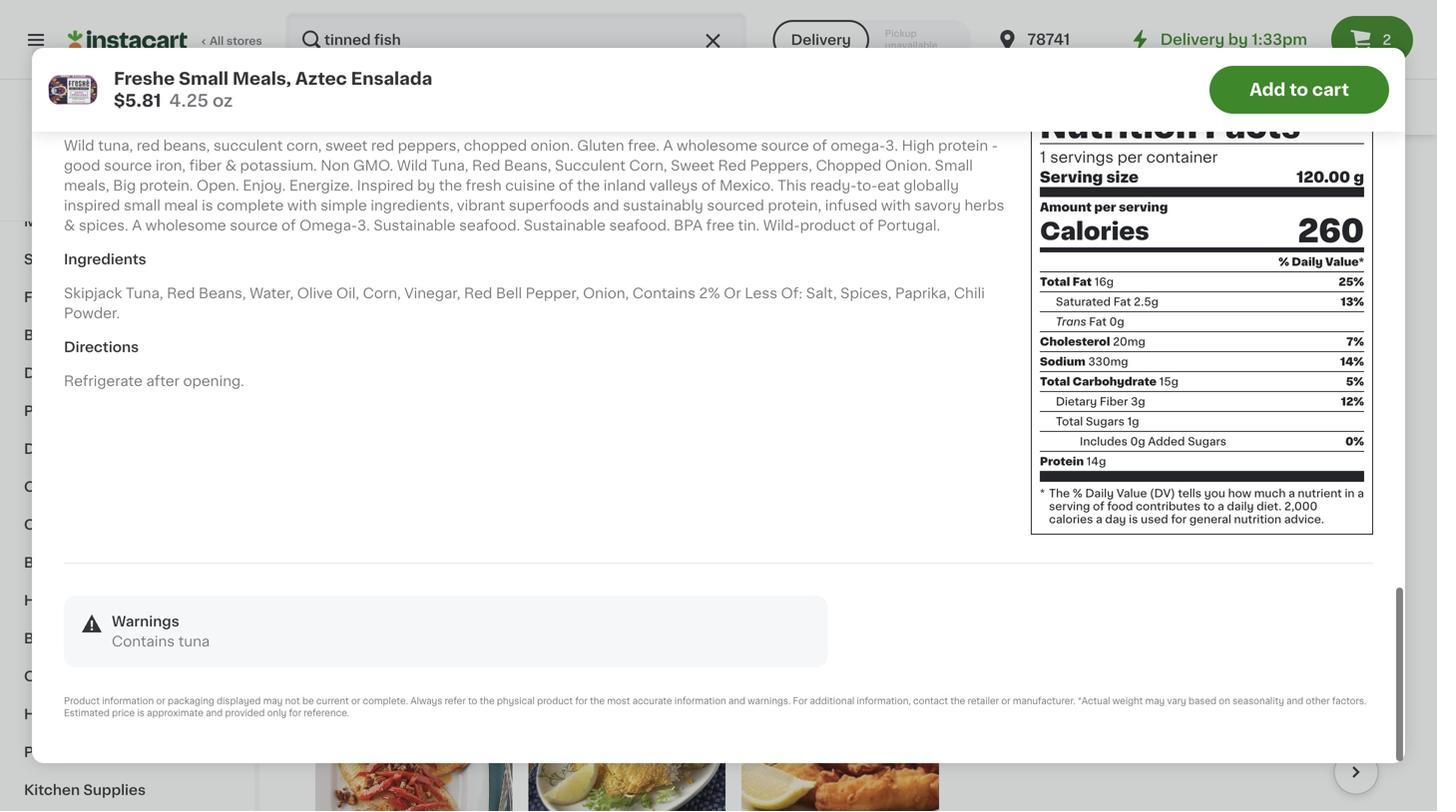 Task type: vqa. For each thing, say whether or not it's contained in the screenshot.
save within the 8 Spend $32, Save $5 Kraft Original Mac & Cheese Easy Microwavable Dinner
no



Task type: locate. For each thing, give the bounding box(es) containing it.
1 horizontal spatial seafood.
[[609, 219, 671, 232]]

0 horizontal spatial or
[[156, 697, 165, 706]]

to-
[[857, 179, 878, 193]]

1 vertical spatial is
[[1129, 514, 1139, 525]]

omega-
[[831, 139, 886, 153]]

1 horizontal spatial 3.
[[886, 139, 899, 153]]

1 vertical spatial contains
[[112, 635, 175, 649]]

in up salmon
[[1345, 488, 1355, 499]]

per up calories on the right top
[[1095, 202, 1117, 213]]

0 horizontal spatial 0g
[[1110, 317, 1125, 328]]

always
[[411, 697, 443, 706]]

may up the only
[[263, 697, 283, 706]]

0 horizontal spatial beans,
[[199, 286, 246, 300]]

skipjack tuna, red beans, water, olive oil, corn, vinegar, red bell pepper, onion, contains 2% or less of: salt, spices, paprika, chili powder.
[[64, 286, 985, 320]]

contains left 2%
[[633, 286, 696, 300]]

1 vertical spatial sugars
[[1188, 436, 1227, 447]]

0 horizontal spatial red
[[137, 139, 160, 153]]

serving down size
[[1119, 202, 1168, 213]]

for down not in the left of the page
[[289, 709, 301, 718]]

% inside * the % daily value (dv) tells you how much a nutrient in a serving of food contributes to a daily diet. 2,000 calories a day is used for general nutrition advice.
[[1073, 488, 1083, 499]]

red left bell
[[464, 286, 493, 300]]

sauces
[[131, 480, 184, 494]]

1 horizontal spatial delivery
[[1161, 32, 1225, 47]]

& up 'open.'
[[225, 159, 237, 173]]

nutrient
[[1298, 488, 1343, 499]]

sustainable
[[374, 219, 456, 232], [524, 219, 606, 232]]

add for 1st the add button
[[795, 207, 825, 221]]

1 vertical spatial per
[[1095, 202, 1117, 213]]

aztec
[[295, 70, 347, 87]]

1 horizontal spatial with
[[881, 199, 911, 213]]

to inside 'product information or packaging displayed may not be current or complete. always refer to the physical product for the most accurate information and warnings. for additional information, contact the retailer or manufacturer. *actual weight may vary based on seasonality and other factors. estimated price is approximate and provided only for reference.'
[[468, 697, 478, 706]]

seafood. down vibrant
[[459, 219, 520, 232]]

tuna
[[178, 635, 210, 649]]

information up price
[[102, 697, 154, 706]]

1 recipe card group from the left
[[315, 647, 513, 812]]

by up $3.74 element
[[1229, 32, 1249, 47]]

1 horizontal spatial small
[[935, 159, 973, 173]]

beans,
[[504, 159, 552, 173], [199, 286, 246, 300]]

for down contributes
[[1172, 514, 1187, 525]]

the left 'retailer'
[[951, 697, 966, 706]]

330mg
[[1089, 356, 1129, 367]]

of left food
[[1093, 501, 1105, 512]]

corn, down free.
[[629, 159, 667, 173]]

of down sweet
[[702, 179, 716, 193]]

gmo.
[[353, 159, 394, 173]]

delivery by 1:33pm
[[1161, 32, 1308, 47]]

with
[[287, 199, 317, 213], [881, 199, 911, 213]]

health care link
[[12, 696, 243, 734]]

daily left value*
[[1292, 257, 1323, 268]]

calories
[[1040, 220, 1150, 244]]

daily up food
[[1086, 488, 1114, 499]]

0 horizontal spatial in
[[998, 489, 1011, 503]]

fillets inside button
[[953, 489, 995, 503]]

delivery inside delivery button
[[791, 33, 851, 47]]

& left you at the bottom
[[1187, 489, 1198, 503]]

or right 'retailer'
[[1002, 697, 1011, 706]]

2
[[1383, 33, 1392, 47]]

complete
[[217, 199, 284, 213]]

goods down condiments & sauces
[[84, 518, 132, 532]]

per up size
[[1118, 150, 1143, 164]]

less
[[745, 286, 778, 300]]

wild inside safe catch elite wild tuna, garlic herb, mercury tested 2.6 oz
[[1250, 85, 1281, 99]]

& left sauces
[[116, 480, 128, 494]]

to right refer
[[468, 697, 478, 706]]

the left most at left bottom
[[590, 697, 605, 706]]

0 horizontal spatial wholesome
[[145, 219, 226, 232]]

health
[[24, 708, 72, 722]]

fat for saturated
[[1114, 297, 1132, 308]]

sodium
[[1040, 356, 1086, 367]]

add down the "serving size"
[[1074, 207, 1103, 221]]

2 horizontal spatial tuna,
[[1284, 85, 1322, 99]]

canned goods & soups link
[[12, 506, 243, 544]]

red up iron, on the top left of the page
[[137, 139, 160, 153]]

of up chopped
[[813, 139, 827, 153]]

is inside 'product information or packaging displayed may not be current or complete. always refer to the physical product for the most accurate information and warnings. for additional information, contact the retailer or manufacturer. *actual weight may vary based on seasonality and other factors. estimated price is approximate and provided only for reference.'
[[137, 709, 145, 718]]

4.25
[[169, 92, 208, 109]]

add for gerard & dominique seafoods european style smoked salmon the add button
[[1353, 207, 1382, 221]]

to inside * the % daily value (dv) tells you how much a nutrient in a serving of food contributes to a daily diet. 2,000 calories a day is used for general nutrition advice.
[[1204, 501, 1215, 512]]

seafood. down sustainably
[[609, 219, 671, 232]]

seafood.
[[459, 219, 520, 232], [609, 219, 671, 232]]

enjoy.
[[243, 179, 286, 193]]

tuna, inside wild tuna, red beans, succulent corn, sweet red peppers, chopped onion. gluten free. a wholesome source of omega-3. high protein - good source iron, fiber & potassium. non gmo. wild tuna, red beans, succulent corn, sweet red peppers, chopped onion. small meals, big protein. open. enjoy. energize. inspired by the fresh cuisine of the inland valleys of mexico. this ready-to-eat globally inspired small meal is complete with simple ingredients, vibrant superfoods and sustainably sourced protein, infused with savory herbs & spices. a wholesome source of omega-3. sustainable seafood. sustainable seafood. bpa free tin. wild-product of portugal.
[[431, 159, 469, 173]]

0 horizontal spatial %
[[1073, 488, 1083, 499]]

oz right fl
[[895, 144, 908, 155]]

% right the
[[1073, 488, 1083, 499]]

2 add button from the left
[[1036, 196, 1113, 232]]

1 horizontal spatial contains
[[633, 286, 696, 300]]

total for dietary fiber 3g
[[1040, 376, 1071, 387]]

1 vertical spatial fillets
[[953, 489, 995, 503]]

a
[[1289, 488, 1296, 499], [1358, 488, 1365, 499], [1218, 501, 1225, 512], [1096, 514, 1103, 525]]

candy
[[95, 253, 142, 267]]

bell
[[496, 286, 522, 300]]

nutrition facts 1 servings per container
[[1040, 111, 1301, 164]]

0 horizontal spatial sugars
[[1086, 416, 1125, 427]]

2 horizontal spatial or
[[1002, 697, 1011, 706]]

fat up cholesterol 20mg
[[1089, 317, 1107, 328]]

1 may from the left
[[263, 697, 283, 706]]

260
[[1298, 216, 1365, 247]]

0 horizontal spatial sustainable
[[374, 219, 456, 232]]

1 vertical spatial tuna,
[[431, 159, 469, 173]]

oz inside les mouettes d'arvor french mackerel fillets with white wine muscadet 5.96 fl oz
[[895, 144, 908, 155]]

prepared
[[24, 404, 90, 418]]

romanov
[[300, 85, 378, 99]]

corn, inside skipjack tuna, red beans, water, olive oil, corn, vinegar, red bell pepper, onion, contains 2% or less of: salt, spices, paprika, chili powder.
[[363, 286, 401, 300]]

oz inside safe catch elite wild tuna, garlic herb, mercury tested 2.6 oz
[[1155, 124, 1168, 135]]

1 horizontal spatial corn,
[[629, 159, 667, 173]]

beans, left water,
[[199, 286, 246, 300]]

fillets inside les mouettes d'arvor french mackerel fillets with white wine muscadet 5.96 fl oz
[[924, 105, 966, 119]]

portugal.
[[878, 219, 941, 232]]

red up gmo.
[[371, 139, 394, 153]]

safe
[[1135, 85, 1167, 99]]

small down protein
[[935, 159, 973, 173]]

1 horizontal spatial wholesome
[[677, 139, 758, 153]]

& inside gerard & dominique seafoods european style smoked salmon
[[1187, 489, 1198, 503]]

1 horizontal spatial per
[[1118, 150, 1143, 164]]

total for saturated fat 2.5g
[[1040, 277, 1071, 288]]

gluten
[[577, 139, 625, 153]]

is right day
[[1129, 514, 1139, 525]]

small inside wild tuna, red beans, succulent corn, sweet red peppers, chopped onion. gluten free. a wholesome source of omega-3. high protein - good source iron, fiber & potassium. non gmo. wild tuna, red beans, succulent corn, sweet red peppers, chopped onion. small meals, big protein. open. enjoy. energize. inspired by the fresh cuisine of the inland valleys of mexico. this ready-to-eat globally inspired small meal is complete with simple ingredients, vibrant superfoods and sustainably sourced protein, infused with savory herbs & spices. a wholesome source of omega-3. sustainable seafood. sustainable seafood. bpa free tin. wild-product of portugal.
[[935, 159, 973, 173]]

1 horizontal spatial a
[[663, 139, 673, 153]]

0 vertical spatial small
[[179, 70, 229, 87]]

is
[[202, 199, 213, 213], [1129, 514, 1139, 525], [137, 709, 145, 718]]

tonnino tuna fillets in spring water button
[[857, 190, 1119, 522]]

fillets down mouettes
[[924, 105, 966, 119]]

onion,
[[583, 286, 629, 300]]

1 horizontal spatial to
[[1204, 501, 1215, 512]]

1 sustainable from the left
[[374, 219, 456, 232]]

daily inside * the % daily value (dv) tells you how much a nutrient in a serving of food contributes to a daily diet. 2,000 calories a day is used for general nutrition advice.
[[1086, 488, 1114, 499]]

fat left 2.5g
[[1114, 297, 1132, 308]]

*
[[1040, 488, 1045, 499]]

1 horizontal spatial tuna,
[[431, 159, 469, 173]]

red down snacks & candy link
[[167, 286, 195, 300]]

1 with from the left
[[287, 199, 317, 213]]

wild up the good
[[64, 139, 94, 153]]

and down inland
[[593, 199, 620, 213]]

1 vertical spatial 0g
[[1131, 436, 1146, 447]]

caviar,
[[381, 85, 428, 99]]

0 vertical spatial tuna,
[[1284, 85, 1322, 99]]

care down product
[[75, 708, 110, 722]]

contains inside warnings contains tuna
[[112, 635, 175, 649]]

1 vertical spatial wholesome
[[145, 219, 226, 232]]

contains down warnings
[[112, 635, 175, 649]]

0 horizontal spatial a
[[132, 219, 142, 232]]

goods down prepared foods
[[54, 442, 102, 456]]

0 vertical spatial wild
[[1250, 85, 1281, 99]]

3. down the simple
[[357, 219, 370, 232]]

a right free.
[[663, 139, 673, 153]]

None search field
[[286, 12, 747, 68]]

add down g
[[1353, 207, 1382, 221]]

wholesome up sweet
[[677, 139, 758, 153]]

with down energize.
[[287, 199, 317, 213]]

2 sustainable from the left
[[524, 219, 606, 232]]

2 horizontal spatial oz
[[1155, 124, 1168, 135]]

0 horizontal spatial by
[[417, 179, 435, 193]]

2 seafood. from the left
[[609, 219, 671, 232]]

add
[[1250, 81, 1286, 98], [795, 207, 825, 221], [1074, 207, 1103, 221], [1353, 207, 1382, 221]]

delivery by 1:33pm link
[[1129, 28, 1308, 52]]

serving up the calories
[[1049, 501, 1091, 512]]

potassium.
[[240, 159, 317, 173]]

view pricing policy
[[68, 172, 175, 183]]

total down sodium
[[1040, 376, 1071, 387]]

2 vertical spatial source
[[230, 219, 278, 232]]

0 horizontal spatial to
[[468, 697, 478, 706]]

2 vertical spatial is
[[137, 709, 145, 718]]

tells
[[1178, 488, 1202, 499]]

condiments & sauces
[[24, 480, 184, 494]]

tuna, up the snacks
[[1284, 85, 1322, 99]]

saturated fat 2.5g
[[1056, 297, 1159, 308]]

information right accurate
[[675, 697, 726, 706]]

essentials
[[77, 632, 150, 646]]

0 horizontal spatial oz
[[213, 92, 233, 109]]

0 vertical spatial care
[[75, 708, 110, 722]]

canned
[[24, 518, 81, 532]]

spring
[[1014, 489, 1060, 503]]

$3.74 element
[[1135, 56, 1398, 82]]

meat & seafood
[[24, 215, 140, 229]]

0 vertical spatial 0g
[[1110, 317, 1125, 328]]

add button down this
[[758, 196, 835, 232]]

produce link
[[12, 89, 243, 127]]

wholesome
[[677, 139, 758, 153], [145, 219, 226, 232]]

is right price
[[137, 709, 145, 718]]

beans, inside skipjack tuna, red beans, water, olive oil, corn, vinegar, red bell pepper, onion, contains 2% or less of: salt, spices, paprika, chili powder.
[[199, 286, 246, 300]]

dietary fiber 3g
[[1056, 396, 1146, 407]]

approximate
[[147, 709, 204, 718]]

0 horizontal spatial source
[[104, 159, 152, 173]]

succulent
[[555, 159, 626, 173]]

inspired
[[64, 199, 120, 213]]

only
[[267, 709, 287, 718]]

mercury
[[1177, 105, 1236, 119]]

0 horizontal spatial daily
[[1086, 488, 1114, 499]]

1 vertical spatial goods
[[84, 518, 132, 532]]

1 vertical spatial by
[[417, 179, 435, 193]]

add button down serving
[[1036, 196, 1113, 232]]

is inside wild tuna, red beans, succulent corn, sweet red peppers, chopped onion. gluten free. a wholesome source of omega-3. high protein - good source iron, fiber & potassium. non gmo. wild tuna, red beans, succulent corn, sweet red peppers, chopped onion. small meals, big protein. open. enjoy. energize. inspired by the fresh cuisine of the inland valleys of mexico. this ready-to-eat globally inspired small meal is complete with simple ingredients, vibrant superfoods and sustainably sourced protein, infused with savory herbs & spices. a wholesome source of omega-3. sustainable seafood. sustainable seafood. bpa free tin. wild-product of portugal.
[[202, 199, 213, 213]]

3 add button from the left
[[1315, 196, 1392, 232]]

small
[[179, 70, 229, 87], [935, 159, 973, 173]]

in down $9.31 element on the bottom of the page
[[998, 489, 1011, 503]]

1 horizontal spatial daily
[[1292, 257, 1323, 268]]

sponsored badge image
[[1135, 528, 1195, 539]]

0 vertical spatial goods
[[54, 442, 102, 456]]

0 horizontal spatial information
[[102, 697, 154, 706]]

1 seafood. from the left
[[459, 219, 520, 232]]

1 vertical spatial for
[[575, 697, 588, 706]]

accurate
[[633, 697, 672, 706]]

1 horizontal spatial serving
[[1119, 202, 1168, 213]]

0 horizontal spatial product
[[537, 697, 573, 706]]

4 product group from the left
[[1135, 190, 1398, 544]]

1 vertical spatial oz
[[1155, 124, 1168, 135]]

sustainable down superfoods
[[524, 219, 606, 232]]

1 horizontal spatial is
[[202, 199, 213, 213]]

0 vertical spatial source
[[761, 139, 809, 153]]

1 horizontal spatial 0g
[[1131, 436, 1146, 447]]

nutrition
[[1235, 514, 1282, 525]]

0 horizontal spatial delivery
[[791, 33, 851, 47]]

0 horizontal spatial small
[[179, 70, 229, 87]]

1 vertical spatial total
[[1040, 376, 1071, 387]]

delivery inside delivery by 1:33pm link
[[1161, 32, 1225, 47]]

total down the "dietary"
[[1056, 416, 1083, 427]]

may left "vary"
[[1146, 697, 1165, 706]]

2 may from the left
[[1146, 697, 1165, 706]]

1 vertical spatial a
[[132, 219, 142, 232]]

beans, inside wild tuna, red beans, succulent corn, sweet red peppers, chopped onion. gluten free. a wholesome source of omega-3. high protein - good source iron, fiber & potassium. non gmo. wild tuna, red beans, succulent corn, sweet red peppers, chopped onion. small meals, big protein. open. enjoy. energize. inspired by the fresh cuisine of the inland valleys of mexico. this ready-to-eat globally inspired small meal is complete with simple ingredients, vibrant superfoods and sustainably sourced protein, infused with savory herbs & spices. a wholesome source of omega-3. sustainable seafood. sustainable seafood. bpa free tin. wild-product of portugal.
[[504, 159, 552, 173]]

contact
[[913, 697, 948, 706]]

& inside "link"
[[66, 139, 78, 153]]

0 vertical spatial total
[[1040, 277, 1071, 288]]

2 horizontal spatial is
[[1129, 514, 1139, 525]]

1 horizontal spatial product
[[800, 219, 856, 232]]

0g down 1g
[[1131, 436, 1146, 447]]

0 horizontal spatial corn,
[[363, 286, 401, 300]]

or up approximate
[[156, 697, 165, 706]]

3 or from the left
[[1002, 697, 1011, 706]]

for inside * the % daily value (dv) tells you how much a nutrient in a serving of food contributes to a daily diet. 2,000 calories a day is used for general nutrition advice.
[[1172, 514, 1187, 525]]

0 vertical spatial for
[[1172, 514, 1187, 525]]

oz right 4.25
[[213, 92, 233, 109]]

2 product group from the left
[[578, 190, 841, 544]]

oz inside freshe small meals, aztec ensalada $5.81 4.25 oz
[[213, 92, 233, 109]]

a down small
[[132, 219, 142, 232]]

tuna, down snacks & candy link
[[126, 286, 163, 300]]

delivery up recommended searches element
[[791, 33, 851, 47]]

2 recipe card group from the left
[[529, 647, 726, 812]]

tuna, inside skipjack tuna, red beans, water, olive oil, corn, vinegar, red bell pepper, onion, contains 2% or less of: salt, spices, paprika, chili powder.
[[126, 286, 163, 300]]

1 horizontal spatial beans,
[[504, 159, 552, 173]]

mouettes
[[885, 85, 953, 99]]

1 vertical spatial %
[[1073, 488, 1083, 499]]

0 vertical spatial per
[[1118, 150, 1143, 164]]

add for the add button associated with tonnino tuna fillets in spring water
[[1074, 207, 1103, 221]]

1 horizontal spatial red
[[371, 139, 394, 153]]

1 vertical spatial to
[[1204, 501, 1215, 512]]

oz
[[213, 92, 233, 109], [1155, 124, 1168, 135], [895, 144, 908, 155]]

cart
[[1313, 81, 1350, 98]]

% left value*
[[1279, 257, 1290, 268]]

value
[[1117, 488, 1148, 499]]

onion.
[[531, 139, 574, 153]]

warnings.
[[748, 697, 791, 706]]

beverages link
[[12, 165, 243, 203]]

care up "supplies"
[[90, 746, 125, 760]]

0 horizontal spatial with
[[287, 199, 317, 213]]

7%
[[1347, 336, 1365, 347]]

red
[[137, 139, 160, 153], [371, 139, 394, 153]]

add down this
[[795, 207, 825, 221]]

$ 14 55
[[1139, 463, 1187, 484]]

a down you at the bottom
[[1218, 501, 1225, 512]]

elite
[[1216, 85, 1247, 99]]

of inside * the % daily value (dv) tells you how much a nutrient in a serving of food contributes to a daily diet. 2,000 calories a day is used for general nutrition advice.
[[1093, 501, 1105, 512]]

recipe card group
[[315, 647, 513, 812], [529, 647, 726, 812]]

2,000
[[1285, 501, 1318, 512]]

1 vertical spatial care
[[90, 746, 125, 760]]

sustainable down ingredients,
[[374, 219, 456, 232]]

1 horizontal spatial may
[[1146, 697, 1165, 706]]

0 vertical spatial corn,
[[629, 159, 667, 173]]

2 horizontal spatial add button
[[1315, 196, 1392, 232]]

1 horizontal spatial information
[[675, 697, 726, 706]]

fillets down $9.31 element on the bottom of the page
[[953, 489, 995, 503]]

2 vertical spatial fat
[[1089, 317, 1107, 328]]

fat up saturated
[[1073, 277, 1092, 288]]

2 vertical spatial tuna,
[[126, 286, 163, 300]]

1 horizontal spatial sustainable
[[524, 219, 606, 232]]

0 horizontal spatial per
[[1095, 202, 1117, 213]]

seafood
[[79, 215, 140, 229]]

care
[[75, 708, 110, 722], [90, 746, 125, 760]]

0 horizontal spatial recipe card group
[[315, 647, 513, 812]]

fiber
[[1100, 396, 1129, 407]]

1 or from the left
[[156, 697, 165, 706]]

or
[[156, 697, 165, 706], [351, 697, 361, 706], [1002, 697, 1011, 706]]

ensalada
[[351, 70, 433, 87]]

for left most at left bottom
[[575, 697, 588, 706]]

1 vertical spatial daily
[[1086, 488, 1114, 499]]

2 horizontal spatial wild
[[1250, 85, 1281, 99]]

or right current
[[351, 697, 361, 706]]

product group containing request
[[300, 190, 562, 550]]

& left soups
[[135, 518, 147, 532]]

and
[[593, 199, 620, 213], [729, 697, 746, 706], [1287, 697, 1304, 706], [206, 709, 223, 718]]

sugars up includes
[[1086, 416, 1125, 427]]

1 product group from the left
[[300, 190, 562, 550]]

wholesome down the meal
[[145, 219, 226, 232]]

product right physical
[[537, 697, 573, 706]]

product down infused
[[800, 219, 856, 232]]

protein
[[938, 139, 989, 153]]

1 vertical spatial beans,
[[199, 286, 246, 300]]

2 vertical spatial to
[[468, 697, 478, 706]]

0 horizontal spatial seafood.
[[459, 219, 520, 232]]

serving inside * the % daily value (dv) tells you how much a nutrient in a serving of food contributes to a daily diet. 2,000 calories a day is used for general nutrition advice.
[[1049, 501, 1091, 512]]

by inside wild tuna, red beans, succulent corn, sweet red peppers, chopped onion. gluten free. a wholesome source of omega-3. high protein - good source iron, fiber & potassium. non gmo. wild tuna, red beans, succulent corn, sweet red peppers, chopped onion. small meals, big protein. open. enjoy. energize. inspired by the fresh cuisine of the inland valleys of mexico. this ready-to-eat globally inspired small meal is complete with simple ingredients, vibrant superfoods and sustainably sourced protein, infused with savory herbs & spices. a wholesome source of omega-3. sustainable seafood. sustainable seafood. bpa free tin. wild-product of portugal.
[[417, 179, 435, 193]]

corn, right oil,
[[363, 286, 401, 300]]

14%
[[1341, 356, 1365, 367]]

& down 100%
[[64, 215, 76, 229]]

2 horizontal spatial to
[[1290, 81, 1309, 98]]

a
[[663, 139, 673, 153], [132, 219, 142, 232]]

3. right 5.96
[[886, 139, 899, 153]]

1 horizontal spatial in
[[1345, 488, 1355, 499]]

0 horizontal spatial tuna,
[[126, 286, 163, 300]]

1 vertical spatial fat
[[1114, 297, 1132, 308]]

0 vertical spatial oz
[[213, 92, 233, 109]]

product group
[[300, 190, 562, 550], [578, 190, 841, 544], [857, 190, 1119, 540], [1135, 190, 1398, 544]]

add button
[[758, 196, 835, 232], [1036, 196, 1113, 232], [1315, 196, 1392, 232]]

sugars right the added
[[1188, 436, 1227, 447]]

seafoods
[[1282, 489, 1349, 503]]

0 vertical spatial contains
[[633, 286, 696, 300]]

goods for canned
[[84, 518, 132, 532]]

total
[[1040, 277, 1071, 288], [1040, 376, 1071, 387], [1056, 416, 1083, 427]]

breakfast link
[[12, 544, 243, 582]]

& up the good
[[66, 139, 78, 153]]

tuna, down peppers,
[[431, 159, 469, 173]]



Task type: describe. For each thing, give the bounding box(es) containing it.
1 information from the left
[[102, 697, 154, 706]]

item carousel region
[[315, 639, 1382, 812]]

instacart logo image
[[68, 28, 188, 52]]

estimated
[[64, 709, 110, 718]]

central market logo image
[[108, 104, 146, 142]]

g
[[1354, 170, 1365, 185]]

red up the fresh
[[472, 159, 501, 173]]

smoked
[[1245, 509, 1303, 523]]

ready-
[[811, 179, 857, 193]]

serving size
[[1040, 170, 1139, 185]]

physical
[[497, 697, 535, 706]]

of up superfoods
[[559, 179, 573, 193]]

delivery for delivery by 1:33pm
[[1161, 32, 1225, 47]]

simple
[[321, 199, 367, 213]]

1 horizontal spatial by
[[1229, 32, 1249, 47]]

2 horizontal spatial source
[[761, 139, 809, 153]]

kitchen
[[24, 784, 80, 798]]

cuisine
[[505, 179, 555, 193]]

total fat 16g
[[1040, 277, 1114, 288]]

and left warnings.
[[729, 697, 746, 706]]

carbohydrate
[[1073, 376, 1157, 387]]

fat for trans
[[1089, 317, 1107, 328]]

goods for dry
[[54, 442, 102, 456]]

care for health care
[[75, 708, 110, 722]]

fat for total
[[1073, 277, 1092, 288]]

how
[[1229, 488, 1252, 499]]

corn, inside wild tuna, red beans, succulent corn, sweet red peppers, chopped onion. gluten free. a wholesome source of omega-3. high protein - good source iron, fiber & potassium. non gmo. wild tuna, red beans, succulent corn, sweet red peppers, chopped onion. small meals, big protein. open. enjoy. energize. inspired by the fresh cuisine of the inland valleys of mexico. this ready-to-eat globally inspired small meal is complete with simple ingredients, vibrant superfoods and sustainably sourced protein, infused with savory herbs & spices. a wholesome source of omega-3. sustainable seafood. sustainable seafood. bpa free tin. wild-product of portugal.
[[629, 159, 667, 173]]

add button for tonnino tuna fillets in spring water
[[1036, 196, 1113, 232]]

muscadet
[[857, 125, 927, 139]]

packaging
[[168, 697, 214, 706]]

2 information from the left
[[675, 697, 726, 706]]

kitchen supplies
[[24, 784, 146, 798]]

*actual
[[1078, 697, 1111, 706]]

to inside button
[[1290, 81, 1309, 98]]

foods
[[94, 404, 138, 418]]

contributes
[[1136, 501, 1201, 512]]

the left the fresh
[[439, 179, 462, 193]]

in inside * the % daily value (dv) tells you how much a nutrient in a serving of food contributes to a daily diet. 2,000 calories a day is used for general nutrition advice.
[[1345, 488, 1355, 499]]

of left omega-
[[282, 219, 296, 232]]

0 vertical spatial sugars
[[1086, 416, 1125, 427]]

1 horizontal spatial wild
[[397, 159, 428, 173]]

produce
[[24, 101, 85, 115]]

service type group
[[773, 20, 972, 60]]

saturated
[[1056, 297, 1111, 308]]

0 vertical spatial 3.
[[886, 139, 899, 153]]

1 vertical spatial 3.
[[357, 219, 370, 232]]

tuna, inside safe catch elite wild tuna, garlic herb, mercury tested 2.6 oz
[[1284, 85, 1322, 99]]

add to cart button
[[1210, 66, 1390, 114]]

2.5g
[[1134, 297, 1159, 308]]

all stores link
[[68, 12, 264, 68]]

* the % daily value (dv) tells you how much a nutrient in a serving of food contributes to a daily diet. 2,000 calories a day is used for general nutrition advice.
[[1040, 488, 1365, 525]]

& left spices
[[130, 670, 142, 684]]

100%
[[51, 192, 81, 203]]

ingredients,
[[371, 199, 454, 213]]

13%
[[1341, 297, 1365, 308]]

succulent
[[214, 139, 283, 153]]

view
[[68, 172, 95, 183]]

& left candy
[[80, 253, 91, 267]]

1 horizontal spatial source
[[230, 219, 278, 232]]

stores
[[227, 35, 262, 46]]

onion.
[[885, 159, 932, 173]]

red up mexico.
[[718, 159, 747, 173]]

and down packaging
[[206, 709, 223, 718]]

additional
[[810, 697, 855, 706]]

a up salmon
[[1358, 488, 1365, 499]]

the left physical
[[480, 697, 495, 706]]

in inside button
[[998, 489, 1011, 503]]

corn,
[[286, 139, 322, 153]]

1 horizontal spatial %
[[1279, 257, 1290, 268]]

used
[[1141, 514, 1169, 525]]

$5.81
[[114, 92, 161, 109]]

recommended searches element
[[276, 80, 1438, 135]]

2 vertical spatial for
[[289, 709, 301, 718]]

100% satisfaction guarantee button
[[31, 186, 224, 206]]

small inside freshe small meals, aztec ensalada $5.81 4.25 oz
[[179, 70, 229, 87]]

prepare link
[[1358, 87, 1438, 127]]

product inside wild tuna, red beans, succulent corn, sweet red peppers, chopped onion. gluten free. a wholesome source of omega-3. high protein - good source iron, fiber & potassium. non gmo. wild tuna, red beans, succulent corn, sweet red peppers, chopped onion. small meals, big protein. open. enjoy. energize. inspired by the fresh cuisine of the inland valleys of mexico. this ready-to-eat globally inspired small meal is complete with simple ingredients, vibrant superfoods and sustainably sourced protein, infused with savory herbs & spices. a wholesome source of omega-3. sustainable seafood. sustainable seafood. bpa free tin. wild-product of portugal.
[[800, 219, 856, 232]]

of down infused
[[860, 219, 874, 232]]

1 add button from the left
[[758, 196, 835, 232]]

you
[[1205, 488, 1226, 499]]

recipes
[[24, 63, 83, 77]]

daily
[[1227, 501, 1254, 512]]

product group containing 14
[[1135, 190, 1398, 544]]

a up 2,000
[[1289, 488, 1296, 499]]

weight
[[1113, 697, 1143, 706]]

beans,
[[163, 139, 210, 153]]

les mouettes d'arvor french mackerel fillets with white wine muscadet 5.96 fl oz
[[857, 85, 1084, 155]]

meat
[[24, 215, 61, 229]]

16g
[[1095, 277, 1114, 288]]

opening.
[[183, 374, 244, 388]]

0 vertical spatial wholesome
[[677, 139, 758, 153]]

salt,
[[806, 286, 837, 300]]

french
[[1010, 85, 1059, 99]]

herbs
[[965, 199, 1005, 213]]

frozen snacks link
[[1194, 87, 1334, 127]]

central market
[[74, 149, 181, 163]]

and inside wild tuna, red beans, succulent corn, sweet red peppers, chopped onion. gluten free. a wholesome source of omega-3. high protein - good source iron, fiber & potassium. non gmo. wild tuna, red beans, succulent corn, sweet red peppers, chopped onion. small meals, big protein. open. enjoy. energize. inspired by the fresh cuisine of the inland valleys of mexico. this ready-to-eat globally inspired small meal is complete with simple ingredients, vibrant superfoods and sustainably sourced protein, infused with savory herbs & spices. a wholesome source of omega-3. sustainable seafood. sustainable seafood. bpa free tin. wild-product of portugal.
[[593, 199, 620, 213]]

product
[[64, 697, 100, 706]]

condiments
[[24, 480, 113, 494]]

a left day
[[1096, 514, 1103, 525]]

% daily value*
[[1279, 257, 1365, 268]]

product inside 'product information or packaging displayed may not be current or complete. always refer to the physical product for the most accurate information and warnings. for additional information, contact the retailer or manufacturer. *actual weight may vary based on seasonality and other factors. estimated price is approximate and provided only for reference.'
[[537, 697, 573, 706]]

seasonality
[[1233, 697, 1285, 706]]

details
[[64, 105, 115, 119]]

0 vertical spatial a
[[663, 139, 673, 153]]

add inside button
[[1250, 81, 1286, 98]]

all stores
[[210, 35, 262, 46]]

fresh
[[466, 179, 502, 193]]

2 with from the left
[[881, 199, 911, 213]]

complete.
[[363, 697, 408, 706]]

& left the pasta
[[105, 442, 117, 456]]

delivery for delivery
[[791, 33, 851, 47]]

chili
[[954, 286, 985, 300]]

1 vertical spatial source
[[104, 159, 152, 173]]

meals,
[[64, 179, 109, 193]]

pasta
[[120, 442, 160, 456]]

$
[[1139, 464, 1146, 475]]

2 red from the left
[[371, 139, 394, 153]]

$9.31 element
[[857, 460, 1119, 486]]

per inside nutrition facts 1 servings per container
[[1118, 150, 1143, 164]]

2 vertical spatial total
[[1056, 416, 1083, 427]]

the down succulent
[[577, 179, 600, 193]]

is inside * the % daily value (dv) tells you how much a nutrient in a serving of food contributes to a daily diet. 2,000 calories a day is used for general nutrition advice.
[[1129, 514, 1139, 525]]

contains inside skipjack tuna, red beans, water, olive oil, corn, vinegar, red bell pepper, onion, contains 2% or less of: salt, spices, paprika, chili powder.
[[633, 286, 696, 300]]

spices
[[145, 670, 194, 684]]

tuna,
[[98, 139, 133, 153]]

add button for gerard & dominique seafoods european style smoked salmon
[[1315, 196, 1392, 232]]

add to cart
[[1250, 81, 1350, 98]]

valleys
[[650, 179, 698, 193]]

1 horizontal spatial for
[[575, 697, 588, 706]]

be
[[302, 697, 314, 706]]

water
[[1063, 489, 1104, 503]]

infused
[[825, 199, 878, 213]]

skipjack
[[64, 286, 122, 300]]

breakfast
[[24, 556, 94, 570]]

dominique
[[1202, 489, 1279, 503]]

chopped
[[816, 159, 882, 173]]

mexico.
[[720, 179, 774, 193]]

tin.
[[738, 219, 760, 232]]

care for personal care
[[90, 746, 125, 760]]

& right meat
[[64, 219, 75, 232]]

spices,
[[841, 286, 892, 300]]

and left the other
[[1287, 697, 1304, 706]]

1 red from the left
[[137, 139, 160, 153]]

sweet
[[325, 139, 368, 153]]

fiber
[[189, 159, 222, 173]]

this
[[778, 179, 807, 193]]

snacks
[[1273, 100, 1324, 114]]

soups
[[150, 518, 196, 532]]

white
[[1005, 105, 1046, 119]]

inspired
[[357, 179, 414, 193]]

cholesterol 20mg
[[1040, 336, 1146, 347]]

3 product group from the left
[[857, 190, 1119, 540]]

powder.
[[64, 306, 120, 320]]

0 horizontal spatial wild
[[64, 139, 94, 153]]

refrigerate after opening.
[[64, 374, 244, 388]]

2 or from the left
[[351, 697, 361, 706]]

deli link
[[12, 354, 243, 392]]

catch
[[1170, 85, 1213, 99]]

3g
[[1131, 396, 1146, 407]]

1 horizontal spatial sugars
[[1188, 436, 1227, 447]]



